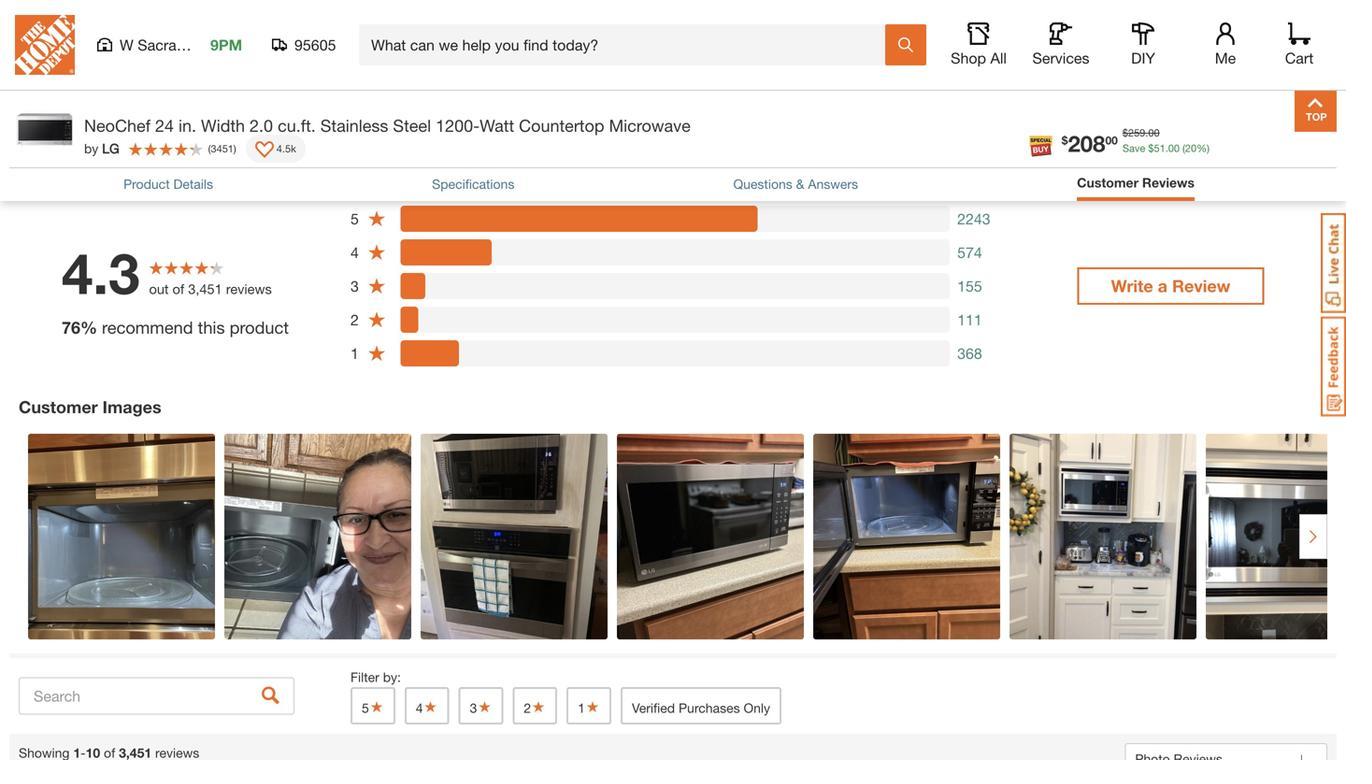 Task type: vqa. For each thing, say whether or not it's contained in the screenshot.
Earliest
no



Task type: locate. For each thing, give the bounding box(es) containing it.
0 horizontal spatial 4
[[351, 243, 359, 261]]

0 vertical spatial of
[[54, 156, 65, 172]]

0 horizontal spatial star symbol image
[[477, 700, 492, 714]]

dimensions: h
[[9, 3, 98, 19]]

1 vertical spatial 1
[[578, 700, 585, 716]]

5 star icon image from the top
[[368, 344, 386, 363]]

1 vertical spatial 4
[[416, 700, 423, 716]]

star symbol image down filter by:
[[369, 700, 384, 714]]

0 vertical spatial 3
[[351, 277, 359, 295]]

4.3
[[9, 156, 28, 172], [62, 240, 140, 306]]

questions & answers
[[734, 176, 859, 192]]

0 horizontal spatial $
[[1062, 134, 1069, 147]]

2 horizontal spatial $
[[1149, 142, 1155, 154]]

star icon image
[[368, 210, 386, 228], [368, 243, 386, 262], [368, 277, 386, 295], [368, 311, 386, 329], [368, 344, 386, 363]]

0 horizontal spatial 1
[[351, 344, 359, 362]]

368
[[958, 344, 983, 362]]

2 vertical spatial questions
[[734, 176, 793, 192]]

product image image
[[14, 99, 75, 160]]

star symbol image for 5
[[369, 700, 384, 714]]

0 horizontal spatial 4.3
[[9, 156, 28, 172]]

1 ( from the left
[[1183, 142, 1186, 154]]

1 vertical spatial 5
[[351, 210, 359, 228]]

& inside questions & answers 439 questions
[[95, 50, 107, 70]]

3 inside 3 button
[[470, 700, 477, 716]]

1 vertical spatial &
[[797, 176, 805, 192]]

1 vertical spatial answers
[[809, 176, 859, 192]]

$
[[1123, 127, 1129, 139], [1062, 134, 1069, 147], [1149, 142, 1155, 154]]

0 horizontal spatial reviews
[[93, 127, 161, 147]]

0 horizontal spatial of
[[54, 156, 65, 172]]

1 horizontal spatial 2
[[524, 700, 531, 716]]

answers for questions & answers
[[809, 176, 859, 192]]

customer up 4.3 out of 5
[[9, 127, 89, 147]]

write
[[1112, 276, 1154, 296]]

specifications button
[[432, 174, 515, 194], [432, 174, 515, 194]]

1 vertical spatial out
[[149, 281, 169, 297]]

51
[[1155, 142, 1166, 154]]

0 horizontal spatial 00
[[1106, 134, 1119, 147]]

shop
[[951, 49, 987, 67]]

star icon image for 1
[[368, 344, 386, 363]]

00
[[1149, 127, 1160, 139], [1106, 134, 1119, 147], [1169, 142, 1180, 154]]

1 vertical spatial 4.3
[[62, 240, 140, 306]]

customer reviews
[[9, 127, 161, 147], [1078, 175, 1195, 190]]

24
[[155, 116, 174, 136]]

3 star icon image from the top
[[368, 277, 386, 295]]

stainless
[[321, 116, 389, 136]]

4.3 down "439"
[[9, 156, 28, 172]]

star icon image for 4
[[368, 243, 386, 262]]

by
[[84, 141, 99, 156]]

details
[[174, 176, 213, 192]]

00 right 51
[[1169, 142, 1180, 154]]

$ for 259
[[1123, 127, 1129, 139]]

microwave
[[609, 116, 691, 136]]

customer down save
[[1078, 175, 1139, 190]]

customer
[[9, 127, 89, 147], [1078, 175, 1139, 190], [19, 397, 98, 417]]

00 inside $ 208 00
[[1106, 134, 1119, 147]]

star symbol image left 1 button
[[531, 700, 546, 714]]

questions & answers button
[[734, 174, 859, 194], [734, 174, 859, 194]]

star symbol image right 2 button
[[585, 700, 600, 714]]

$ inside $ 208 00
[[1062, 134, 1069, 147]]

cart
[[1286, 49, 1314, 67]]

( inside $ 259 . 00 save $ 51 . 00 ( 20 %)
[[1183, 142, 1186, 154]]

star symbol image
[[369, 700, 384, 714], [423, 700, 438, 714]]

2 horizontal spatial 5
[[362, 700, 369, 716]]

star symbol image inside 2 button
[[531, 700, 546, 714]]

star symbol image
[[477, 700, 492, 714], [531, 700, 546, 714], [585, 700, 600, 714]]

1 vertical spatial 2
[[524, 700, 531, 716]]

111
[[958, 311, 983, 329]]

filter
[[351, 670, 380, 685]]

1 horizontal spatial star symbol image
[[531, 700, 546, 714]]

2 star symbol image from the left
[[423, 700, 438, 714]]

0 horizontal spatial (
[[208, 142, 211, 155]]

answers inside questions & answers 439 questions
[[112, 50, 181, 70]]

all
[[991, 49, 1007, 67]]

4
[[351, 243, 359, 261], [416, 700, 423, 716]]

star symbol image left 2 button
[[477, 700, 492, 714]]

76 % recommend this product
[[62, 318, 289, 338]]

1 vertical spatial customer
[[1078, 175, 1139, 190]]

2243
[[958, 210, 991, 228]]

0 vertical spatial answers
[[112, 50, 181, 70]]

574
[[958, 243, 983, 261]]

$ left save
[[1062, 134, 1069, 147]]

0 horizontal spatial 2
[[351, 311, 359, 329]]

1 horizontal spatial customer reviews
[[1078, 175, 1195, 190]]

1
[[351, 344, 359, 362], [578, 700, 585, 716]]

display image
[[255, 141, 274, 160]]

208
[[1069, 130, 1106, 157]]

$ right save
[[1149, 142, 1155, 154]]

1 horizontal spatial &
[[797, 176, 805, 192]]

by:
[[383, 670, 401, 685]]

star symbol image inside 5 button
[[369, 700, 384, 714]]

.
[[1146, 127, 1149, 139], [1166, 142, 1169, 154]]

155
[[958, 277, 983, 295]]

customer left images
[[19, 397, 98, 417]]

of
[[54, 156, 65, 172], [173, 281, 184, 297]]

1 horizontal spatial 4.3
[[62, 240, 140, 306]]

0 horizontal spatial answers
[[112, 50, 181, 70]]

1 horizontal spatial 00
[[1149, 127, 1160, 139]]

star icon image for 5
[[368, 210, 386, 228]]

images
[[103, 397, 161, 417]]

1 horizontal spatial 4
[[416, 700, 423, 716]]

1 vertical spatial reviews
[[1143, 175, 1195, 190]]

1 horizontal spatial answers
[[809, 176, 859, 192]]

2 vertical spatial 5
[[362, 700, 369, 716]]

2 horizontal spatial star symbol image
[[585, 700, 600, 714]]

star symbol image inside 1 button
[[585, 700, 600, 714]]

1 star symbol image from the left
[[477, 700, 492, 714]]

( left the )
[[208, 142, 211, 155]]

1 horizontal spatial star symbol image
[[423, 700, 438, 714]]

0 vertical spatial 5
[[69, 156, 76, 172]]

4.3 up the %
[[62, 240, 140, 306]]

star symbol image inside 3 button
[[477, 700, 492, 714]]

2 star symbol image from the left
[[531, 700, 546, 714]]

0 vertical spatial 4
[[351, 243, 359, 261]]

0 vertical spatial questions
[[9, 50, 91, 70]]

a
[[1159, 276, 1168, 296]]

in.
[[179, 116, 196, 136]]

0 horizontal spatial .
[[1146, 127, 1149, 139]]

1 horizontal spatial of
[[173, 281, 184, 297]]

5
[[69, 156, 76, 172], [351, 210, 359, 228], [362, 700, 369, 716]]

1 horizontal spatial 3
[[470, 700, 477, 716]]

76
[[62, 318, 80, 338]]

4.3 for 4.3
[[62, 240, 140, 306]]

1 vertical spatial .
[[1166, 142, 1169, 154]]

( left %)
[[1183, 142, 1186, 154]]

0 horizontal spatial &
[[95, 50, 107, 70]]

questions for questions & answers
[[734, 176, 793, 192]]

1 star icon image from the top
[[368, 210, 386, 228]]

1 star symbol image from the left
[[369, 700, 384, 714]]

4 star icon image from the top
[[368, 311, 386, 329]]

0 horizontal spatial star symbol image
[[369, 700, 384, 714]]

4 button
[[405, 687, 450, 725]]

customer images
[[19, 397, 161, 417]]

2
[[351, 311, 359, 329], [524, 700, 531, 716]]

star symbol image for 2
[[531, 700, 546, 714]]

(
[[1183, 142, 1186, 154], [208, 142, 211, 155]]

1 horizontal spatial (
[[1183, 142, 1186, 154]]

1 button
[[567, 687, 612, 725]]

reviews
[[226, 281, 272, 297]]

product details button
[[124, 174, 213, 194], [124, 174, 213, 194]]

star symbol image inside the 4 button
[[423, 700, 438, 714]]

$ up save
[[1123, 127, 1129, 139]]

0 vertical spatial out
[[31, 156, 50, 172]]

0 horizontal spatial 3
[[351, 277, 359, 295]]

width
[[201, 116, 245, 136]]

0 vertical spatial 4.3
[[9, 156, 28, 172]]

0 vertical spatial 2
[[351, 311, 359, 329]]

1 horizontal spatial $
[[1123, 127, 1129, 139]]

1 inside button
[[578, 700, 585, 716]]

00 up 51
[[1149, 127, 1160, 139]]

00 left save
[[1106, 134, 1119, 147]]

0 horizontal spatial customer reviews
[[9, 127, 161, 147]]

star symbol image left 3 button
[[423, 700, 438, 714]]

2 star icon image from the top
[[368, 243, 386, 262]]

lg
[[102, 141, 119, 156]]

purchases
[[679, 700, 740, 716]]

1 horizontal spatial 1
[[578, 700, 585, 716]]

verified purchases only button
[[621, 687, 782, 725]]

questions
[[9, 50, 91, 70], [35, 80, 94, 95], [734, 176, 793, 192]]

1 vertical spatial 3
[[470, 700, 477, 716]]

0 vertical spatial &
[[95, 50, 107, 70]]

1 vertical spatial of
[[173, 281, 184, 297]]

3 star symbol image from the left
[[585, 700, 600, 714]]

reviews
[[93, 127, 161, 147], [1143, 175, 1195, 190]]

questions & answers 439 questions
[[9, 50, 181, 95]]



Task type: describe. For each thing, give the bounding box(es) containing it.
( 3451 )
[[208, 142, 236, 155]]

cu.ft.
[[278, 116, 316, 136]]

95605
[[295, 36, 336, 54]]

2 button
[[513, 687, 558, 725]]

star symbol image for 4
[[423, 700, 438, 714]]

1 horizontal spatial 5
[[351, 210, 359, 228]]

& for questions & answers 439 questions
[[95, 50, 107, 70]]

filter by:
[[351, 670, 401, 685]]

star symbol image for 1
[[585, 700, 600, 714]]

439
[[9, 80, 31, 95]]

only
[[744, 700, 771, 716]]

20
[[1186, 142, 1197, 154]]

0 vertical spatial 1
[[351, 344, 359, 362]]

neochef
[[84, 116, 151, 136]]

)
[[234, 142, 236, 155]]

by lg
[[84, 141, 119, 156]]

%
[[80, 318, 97, 338]]

countertop
[[519, 116, 605, 136]]

star symbol image for 3
[[477, 700, 492, 714]]

cart link
[[1280, 22, 1321, 67]]

product
[[230, 318, 289, 338]]

w
[[120, 36, 134, 54]]

verified purchases only
[[632, 700, 771, 716]]

this
[[198, 318, 225, 338]]

$ 208 00
[[1062, 130, 1119, 157]]

dimensions: h button
[[0, 0, 1347, 33]]

save
[[1123, 142, 1146, 154]]

live chat image
[[1322, 213, 1347, 313]]

& for questions & answers
[[797, 176, 805, 192]]

the home depot logo image
[[15, 15, 75, 75]]

4 inside button
[[416, 700, 423, 716]]

shop all
[[951, 49, 1007, 67]]

specifications
[[432, 176, 515, 192]]

3 button
[[459, 687, 504, 725]]

shop all button
[[949, 22, 1009, 67]]

questions for questions & answers 439 questions
[[9, 50, 91, 70]]

2 ( from the left
[[208, 142, 211, 155]]

neochef 24 in. width 2.0 cu.ft. stainless steel 1200-watt countertop microwave
[[84, 116, 691, 136]]

95605 button
[[272, 36, 337, 54]]

me
[[1216, 49, 1237, 67]]

0 horizontal spatial 5
[[69, 156, 76, 172]]

recommend
[[102, 318, 193, 338]]

0 horizontal spatial out
[[31, 156, 50, 172]]

0 vertical spatial .
[[1146, 127, 1149, 139]]

1200-
[[436, 116, 480, 136]]

Search text field
[[19, 677, 295, 715]]

5 inside button
[[362, 700, 369, 716]]

0 vertical spatial customer reviews
[[9, 127, 161, 147]]

h
[[85, 3, 95, 19]]

w sacramento 9pm
[[120, 36, 242, 54]]

sacramento
[[138, 36, 219, 54]]

out of 3,451 reviews
[[149, 281, 272, 297]]

diy button
[[1114, 22, 1174, 67]]

2 horizontal spatial 00
[[1169, 142, 1180, 154]]

3,451
[[188, 281, 222, 297]]

3451
[[211, 142, 234, 155]]

2 inside button
[[524, 700, 531, 716]]

2 vertical spatial customer
[[19, 397, 98, 417]]

4.5k
[[277, 142, 296, 155]]

1 vertical spatial questions
[[35, 80, 94, 95]]

1 horizontal spatial reviews
[[1143, 175, 1195, 190]]

services
[[1033, 49, 1090, 67]]

write a review button
[[1078, 267, 1265, 305]]

star icon image for 3
[[368, 277, 386, 295]]

4.5k button
[[246, 135, 306, 163]]

write a review
[[1112, 276, 1231, 296]]

product
[[124, 176, 170, 192]]

answers for questions & answers 439 questions
[[112, 50, 181, 70]]

services button
[[1032, 22, 1092, 67]]

4.3 out of 5
[[9, 156, 76, 172]]

5 button
[[351, 687, 395, 725]]

0 vertical spatial customer
[[9, 127, 89, 147]]

diy
[[1132, 49, 1156, 67]]

$ for 208
[[1062, 134, 1069, 147]]

dimensions:
[[9, 3, 81, 19]]

star icon image for 2
[[368, 311, 386, 329]]

1 vertical spatial customer reviews
[[1078, 175, 1195, 190]]

product details
[[124, 176, 213, 192]]

feedback link image
[[1322, 316, 1347, 417]]

top button
[[1296, 90, 1338, 132]]

9pm
[[210, 36, 242, 54]]

watt
[[480, 116, 515, 136]]

1 horizontal spatial .
[[1166, 142, 1169, 154]]

What can we help you find today? search field
[[371, 25, 885, 65]]

2.0
[[250, 116, 273, 136]]

4.3 for 4.3 out of 5
[[9, 156, 28, 172]]

steel
[[393, 116, 431, 136]]

%)
[[1197, 142, 1210, 154]]

verified
[[632, 700, 675, 716]]

me button
[[1196, 22, 1256, 67]]

0 vertical spatial reviews
[[93, 127, 161, 147]]

review
[[1173, 276, 1231, 296]]

1 horizontal spatial out
[[149, 281, 169, 297]]

(3,451)
[[160, 156, 200, 172]]

259
[[1129, 127, 1146, 139]]

$ 259 . 00 save $ 51 . 00 ( 20 %)
[[1123, 127, 1210, 154]]



